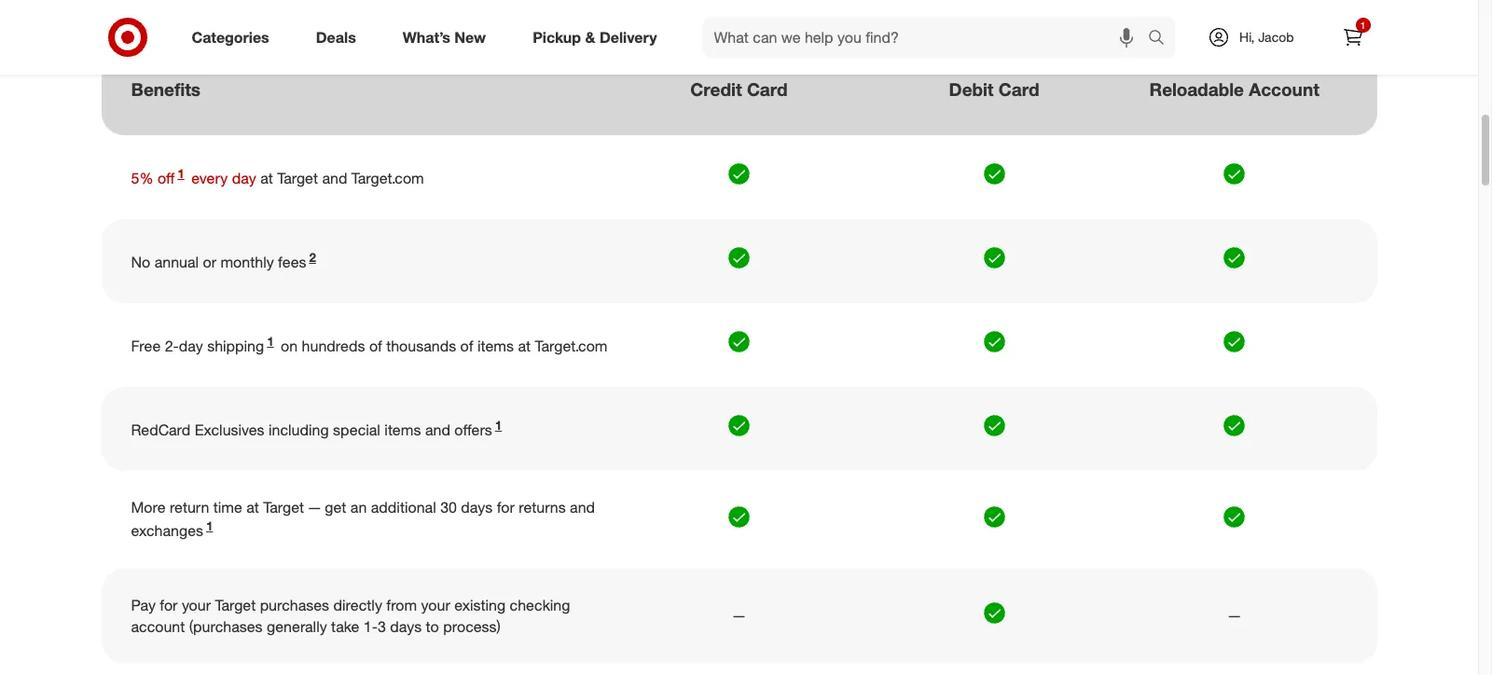 Task type: vqa. For each thing, say whether or not it's contained in the screenshot.
the 1-
yes



Task type: locate. For each thing, give the bounding box(es) containing it.
1 vertical spatial at
[[518, 337, 531, 355]]

items right special
[[385, 421, 421, 439]]

0 horizontal spatial card
[[747, 78, 788, 100]]

1 right off
[[178, 166, 185, 181]]

target inside pay for your target purchases directly from your existing checking account (purchases generally take 1-3 days to process)
[[215, 596, 256, 614]]

categories link
[[176, 17, 293, 58]]

categories
[[192, 28, 269, 46]]

1 horizontal spatial your
[[421, 596, 450, 614]]

1 vertical spatial target.com
[[535, 337, 608, 355]]

an
[[351, 498, 367, 516]]

0 horizontal spatial day
[[179, 337, 203, 355]]

at inside free 2-day shipping 1 on hundreds of thousands of items at target.com
[[518, 337, 531, 355]]

1 your from the left
[[182, 596, 211, 614]]

your
[[182, 596, 211, 614], [421, 596, 450, 614]]

annual
[[155, 253, 199, 271]]

of right thousands
[[460, 337, 473, 355]]

1 vertical spatial items
[[385, 421, 421, 439]]

for up account
[[160, 596, 178, 614]]

0 vertical spatial items
[[478, 337, 514, 355]]

card right debit
[[999, 78, 1040, 100]]

0 vertical spatial at
[[260, 169, 273, 187]]

what's
[[403, 28, 451, 46]]

1 horizontal spatial days
[[461, 498, 493, 516]]

0 vertical spatial and
[[322, 169, 347, 187]]

card
[[747, 78, 788, 100], [999, 78, 1040, 100]]

0 horizontal spatial items
[[385, 421, 421, 439]]

redcard reloadable account image
[[1149, 0, 1322, 73]]

no annual or monthly fees 2
[[131, 250, 316, 271]]

more return time at target — get an additional 30 days for returns and exchanges
[[131, 498, 595, 541]]

target.com
[[352, 169, 424, 187], [535, 337, 608, 355]]

target inside more return time at target — get an additional 30 days for returns and exchanges
[[263, 498, 304, 516]]

0 horizontal spatial at
[[246, 498, 259, 516]]

5% off 1 every day at target and target.com
[[131, 166, 424, 187]]

1-
[[364, 617, 378, 636]]

at
[[260, 169, 273, 187], [518, 337, 531, 355], [246, 498, 259, 516]]

1 right 'offers'
[[495, 418, 502, 432]]

2 card from the left
[[999, 78, 1040, 100]]

1 horizontal spatial of
[[460, 337, 473, 355]]

target
[[277, 169, 318, 187], [263, 498, 304, 516], [215, 596, 256, 614]]

of right hundreds
[[369, 337, 382, 355]]

target up (purchases
[[215, 596, 256, 614]]

hi, jacob
[[1240, 29, 1294, 45]]

credit
[[691, 78, 742, 100]]

1 link for on hundreds of thousands of items at target.com
[[264, 334, 277, 355]]

shipping
[[207, 337, 264, 355]]

account
[[1249, 78, 1320, 100]]

0 horizontal spatial —
[[308, 498, 321, 516]]

1 horizontal spatial —
[[733, 606, 746, 625]]

0 horizontal spatial target.com
[[352, 169, 424, 187]]

days
[[461, 498, 493, 516], [390, 617, 422, 636]]

days inside more return time at target — get an additional 30 days for returns and exchanges
[[461, 498, 493, 516]]

1 horizontal spatial at
[[260, 169, 273, 187]]

days right 30 at the left
[[461, 498, 493, 516]]

day right every
[[232, 169, 256, 187]]

1 horizontal spatial target.com
[[535, 337, 608, 355]]

3
[[378, 617, 386, 636]]

every
[[191, 169, 228, 187]]

2-
[[165, 337, 179, 355]]

offers
[[455, 421, 492, 439]]

take
[[331, 617, 360, 636]]

target up 2
[[277, 169, 318, 187]]

1 vertical spatial and
[[425, 421, 450, 439]]

target.com inside 5% off 1 every day at target and target.com
[[352, 169, 424, 187]]

0 vertical spatial target.com
[[352, 169, 424, 187]]

1 down return
[[206, 519, 213, 534]]

0 vertical spatial for
[[497, 498, 515, 516]]

0 horizontal spatial days
[[390, 617, 422, 636]]

your up to
[[421, 596, 450, 614]]

2 horizontal spatial and
[[570, 498, 595, 516]]

1 link
[[1333, 17, 1374, 58], [175, 166, 187, 187], [264, 334, 277, 355], [492, 418, 505, 439], [203, 519, 216, 541]]

items right thousands
[[478, 337, 514, 355]]

0 horizontal spatial of
[[369, 337, 382, 355]]

more
[[131, 498, 166, 516]]

day left shipping
[[179, 337, 203, 355]]

0 horizontal spatial for
[[160, 596, 178, 614]]

0 vertical spatial target
[[277, 169, 318, 187]]

1 horizontal spatial day
[[232, 169, 256, 187]]

5%
[[131, 169, 154, 187]]

day
[[232, 169, 256, 187], [179, 337, 203, 355]]

of
[[369, 337, 382, 355], [460, 337, 473, 355]]

1 of from the left
[[369, 337, 382, 355]]

debit card
[[949, 78, 1040, 100]]

1
[[1361, 20, 1366, 31], [178, 166, 185, 181], [267, 334, 274, 348], [495, 418, 502, 432], [206, 519, 213, 534]]

days down from
[[390, 617, 422, 636]]

card right credit
[[747, 78, 788, 100]]

day inside free 2-day shipping 1 on hundreds of thousands of items at target.com
[[179, 337, 203, 355]]

0 horizontal spatial your
[[182, 596, 211, 614]]

and inside more return time at target — get an additional 30 days for returns and exchanges
[[570, 498, 595, 516]]

and inside 5% off 1 every day at target and target.com
[[322, 169, 347, 187]]

jacob
[[1259, 29, 1294, 45]]

hundreds
[[302, 337, 365, 355]]

your up (purchases
[[182, 596, 211, 614]]

items
[[478, 337, 514, 355], [385, 421, 421, 439]]

1 horizontal spatial items
[[478, 337, 514, 355]]

target left get
[[263, 498, 304, 516]]

to
[[426, 617, 439, 636]]

2 vertical spatial target
[[215, 596, 256, 614]]

0 vertical spatial days
[[461, 498, 493, 516]]

and
[[322, 169, 347, 187], [425, 421, 450, 439], [570, 498, 595, 516]]

1 vertical spatial day
[[179, 337, 203, 355]]

for
[[497, 498, 515, 516], [160, 596, 178, 614]]

1 card from the left
[[747, 78, 788, 100]]

what's new
[[403, 28, 486, 46]]

1 horizontal spatial card
[[999, 78, 1040, 100]]

2 your from the left
[[421, 596, 450, 614]]

—
[[308, 498, 321, 516], [733, 606, 746, 625], [1229, 606, 1241, 625]]

1 horizontal spatial for
[[497, 498, 515, 516]]

additional
[[371, 498, 436, 516]]

target inside 5% off 1 every day at target and target.com
[[277, 169, 318, 187]]

items inside redcard exclusives including special items and offers 1
[[385, 421, 421, 439]]

2 vertical spatial at
[[246, 498, 259, 516]]

2 horizontal spatial —
[[1229, 606, 1241, 625]]

1 left 'on'
[[267, 334, 274, 348]]

free
[[131, 337, 161, 355]]

1 vertical spatial days
[[390, 617, 422, 636]]

2 horizontal spatial at
[[518, 337, 531, 355]]

card for credit card
[[747, 78, 788, 100]]

1 vertical spatial target
[[263, 498, 304, 516]]

2 vertical spatial and
[[570, 498, 595, 516]]

including
[[269, 421, 329, 439]]

1 vertical spatial for
[[160, 596, 178, 614]]

day inside 5% off 1 every day at target and target.com
[[232, 169, 256, 187]]

for left returns
[[497, 498, 515, 516]]

directly
[[334, 596, 382, 614]]

1 horizontal spatial and
[[425, 421, 450, 439]]

0 horizontal spatial and
[[322, 169, 347, 187]]

1 link for every day
[[175, 166, 187, 187]]

0 vertical spatial day
[[232, 169, 256, 187]]



Task type: describe. For each thing, give the bounding box(es) containing it.
no
[[131, 253, 150, 271]]

reloadable account
[[1150, 78, 1320, 100]]

what's new link
[[387, 17, 510, 58]]

credit card
[[691, 78, 788, 100]]

checking
[[510, 596, 570, 614]]

(purchases
[[189, 617, 263, 636]]

from
[[387, 596, 417, 614]]

pay for your target purchases directly from your existing checking account (purchases generally take 1-3 days to process)
[[131, 596, 570, 636]]

off
[[158, 169, 175, 187]]

1 inside free 2-day shipping 1 on hundreds of thousands of items at target.com
[[267, 334, 274, 348]]

returns
[[519, 498, 566, 516]]

search button
[[1140, 17, 1185, 62]]

pickup & delivery
[[533, 28, 657, 46]]

at inside more return time at target — get an additional 30 days for returns and exchanges
[[246, 498, 259, 516]]

— inside more return time at target — get an additional 30 days for returns and exchanges
[[308, 498, 321, 516]]

2 link
[[306, 250, 319, 271]]

pay
[[131, 596, 156, 614]]

exchanges
[[131, 522, 203, 541]]

for inside more return time at target — get an additional 30 days for returns and exchanges
[[497, 498, 515, 516]]

1 inside 5% off 1 every day at target and target.com
[[178, 166, 185, 181]]

delivery
[[600, 28, 657, 46]]

free 2-day shipping 1 on hundreds of thousands of items at target.com
[[131, 334, 608, 355]]

redcard exclusives including special items and offers 1
[[131, 418, 502, 439]]

2 of from the left
[[460, 337, 473, 355]]

hi,
[[1240, 29, 1255, 45]]

purchases
[[260, 596, 329, 614]]

generally
[[267, 617, 327, 636]]

pickup
[[533, 28, 581, 46]]

time
[[213, 498, 242, 516]]

deals
[[316, 28, 356, 46]]

redcard credit image
[[653, 0, 827, 69]]

at inside 5% off 1 every day at target and target.com
[[260, 169, 273, 187]]

card for debit card
[[999, 78, 1040, 100]]

on
[[281, 337, 298, 355]]

redcard debit image
[[909, 0, 1082, 77]]

redcard
[[131, 421, 191, 439]]

target.com inside free 2-day shipping 1 on hundreds of thousands of items at target.com
[[535, 337, 608, 355]]

1 link for redcard exclusives including special items and offers 1
[[492, 418, 505, 439]]

30
[[440, 498, 457, 516]]

deals link
[[300, 17, 379, 58]]

for inside pay for your target purchases directly from your existing checking account (purchases generally take 1-3 days to process)
[[160, 596, 178, 614]]

search
[[1140, 29, 1185, 48]]

benefits
[[131, 78, 201, 100]]

1 inside redcard exclusives including special items and offers 1
[[495, 418, 502, 432]]

return
[[170, 498, 209, 516]]

2
[[309, 250, 316, 265]]

items inside free 2-day shipping 1 on hundreds of thousands of items at target.com
[[478, 337, 514, 355]]

get
[[325, 498, 346, 516]]

1 right jacob on the right of the page
[[1361, 20, 1366, 31]]

existing
[[454, 596, 506, 614]]

fees
[[278, 253, 306, 271]]

account
[[131, 617, 185, 636]]

monthly
[[221, 253, 274, 271]]

and inside redcard exclusives including special items and offers 1
[[425, 421, 450, 439]]

What can we help you find? suggestions appear below search field
[[703, 17, 1153, 58]]

&
[[585, 28, 596, 46]]

or
[[203, 253, 216, 271]]

debit
[[949, 78, 994, 100]]

exclusives
[[195, 421, 265, 439]]

thousands
[[386, 337, 456, 355]]

special
[[333, 421, 381, 439]]

reloadable
[[1150, 78, 1244, 100]]

days inside pay for your target purchases directly from your existing checking account (purchases generally take 1-3 days to process)
[[390, 617, 422, 636]]

process)
[[443, 617, 501, 636]]

new
[[455, 28, 486, 46]]

pickup & delivery link
[[517, 17, 681, 58]]



